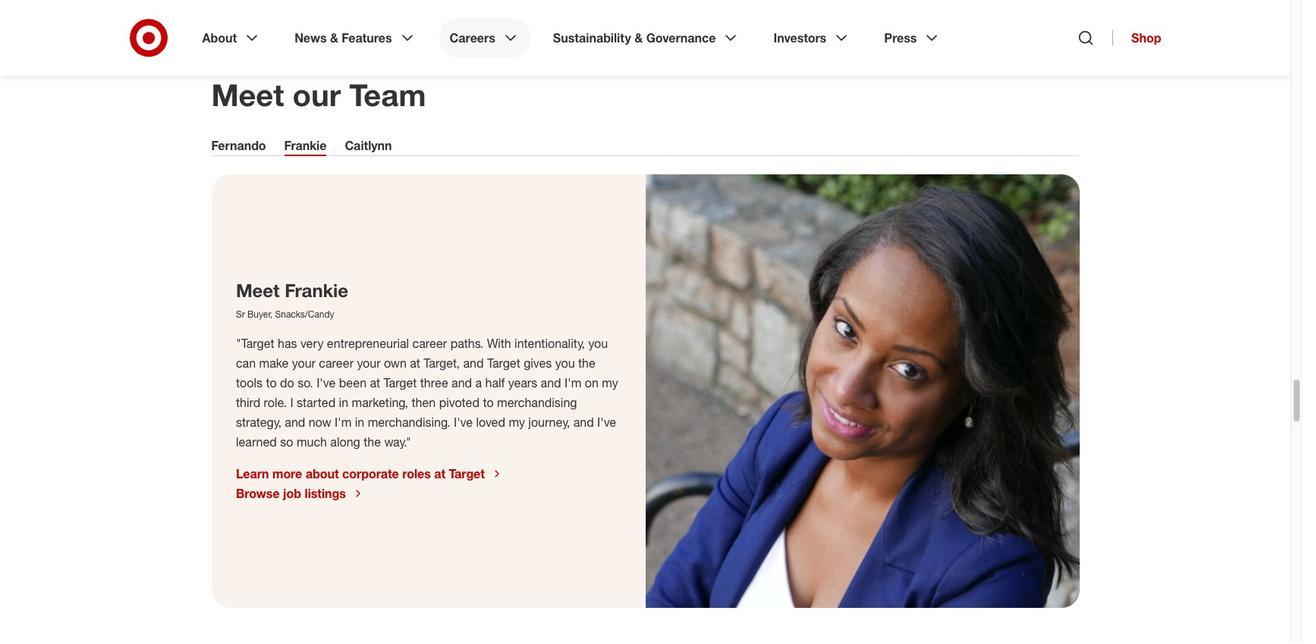 Task type: vqa. For each thing, say whether or not it's contained in the screenshot.
Fernando link
yes



Task type: describe. For each thing, give the bounding box(es) containing it.
fernando
[[211, 138, 266, 153]]

fernando link
[[211, 138, 266, 157]]

learn more about corporate roles at target browse job listings
[[236, 467, 484, 502]]

1 vertical spatial the
[[363, 435, 381, 450]]

at inside "learn more about corporate roles at target browse job listings"
[[434, 467, 445, 482]]

1 your from the left
[[292, 356, 315, 371]]

1 vertical spatial i'm
[[334, 415, 351, 430]]

loved
[[476, 415, 505, 430]]

and left a
[[451, 376, 472, 391]]

news
[[295, 30, 327, 46]]

sustainability & governance link
[[542, 18, 751, 58]]

make
[[259, 356, 288, 371]]

do
[[280, 376, 294, 391]]

careers link
[[439, 18, 530, 58]]

merchandising
[[497, 396, 577, 411]]

very
[[300, 336, 323, 352]]

learn
[[236, 467, 269, 482]]

1 vertical spatial my
[[508, 415, 525, 430]]

target inside "learn more about corporate roles at target browse job listings"
[[448, 467, 484, 482]]

0 horizontal spatial i've
[[316, 376, 335, 391]]

with
[[487, 336, 511, 352]]

more
[[272, 467, 302, 482]]

0 horizontal spatial at
[[370, 376, 380, 391]]

strategy,
[[236, 415, 281, 430]]

0 horizontal spatial in
[[339, 396, 348, 411]]

meet our team tab list
[[211, 138, 1080, 157]]

meet our team
[[211, 77, 426, 113]]

own
[[384, 356, 406, 371]]

and up a
[[463, 356, 483, 371]]

governance
[[646, 30, 716, 46]]

investors
[[774, 30, 827, 46]]

half
[[485, 376, 505, 391]]

much
[[296, 435, 327, 450]]

investors link
[[763, 18, 862, 58]]

1 vertical spatial to
[[483, 396, 493, 411]]

tools
[[236, 376, 262, 391]]

press link
[[874, 18, 952, 58]]

1 horizontal spatial my
[[602, 376, 618, 391]]

so
[[280, 435, 293, 450]]

along
[[330, 435, 360, 450]]

can
[[236, 356, 255, 371]]

merchandising.
[[367, 415, 450, 430]]

shop
[[1132, 30, 1161, 46]]

corporate
[[342, 467, 399, 482]]

entrepreneurial
[[327, 336, 409, 352]]

a
[[475, 376, 482, 391]]

0 vertical spatial i'm
[[564, 376, 581, 391]]

2 your from the left
[[357, 356, 380, 371]]

1 horizontal spatial career
[[412, 336, 447, 352]]

0 vertical spatial the
[[578, 356, 595, 371]]

our
[[293, 77, 341, 113]]

about
[[305, 467, 339, 482]]

& for sustainability
[[635, 30, 643, 46]]

0 horizontal spatial career
[[319, 356, 353, 371]]

has
[[277, 336, 297, 352]]

meet frankie sr buyer, snacks/candy
[[236, 279, 348, 320]]

intentionality,
[[514, 336, 585, 352]]

press
[[884, 30, 917, 46]]

meet for meet our team
[[211, 77, 284, 113]]



Task type: locate. For each thing, give the bounding box(es) containing it.
1 vertical spatial at
[[370, 376, 380, 391]]

1 & from the left
[[330, 30, 338, 46]]

you
[[588, 336, 608, 352], [555, 356, 575, 371]]

1 vertical spatial you
[[555, 356, 575, 371]]

target down own
[[383, 376, 417, 391]]

frankie down our
[[284, 138, 327, 153]]

my right the "on"
[[602, 376, 618, 391]]

meet up buyer,
[[236, 279, 279, 302]]

0 vertical spatial you
[[588, 336, 608, 352]]

in up along
[[355, 415, 364, 430]]

1 vertical spatial meet
[[236, 279, 279, 302]]

the
[[578, 356, 595, 371], [363, 435, 381, 450]]

1 horizontal spatial your
[[357, 356, 380, 371]]

& right the news
[[330, 30, 338, 46]]

1 horizontal spatial target
[[448, 467, 484, 482]]

marketing,
[[351, 396, 408, 411]]

2 horizontal spatial at
[[434, 467, 445, 482]]

listings
[[304, 487, 346, 502]]

& left governance
[[635, 30, 643, 46]]

role.
[[263, 396, 286, 411]]

in down 'been'
[[339, 396, 348, 411]]

sustainability
[[553, 30, 631, 46]]

learn more about corporate roles at target link
[[236, 467, 503, 482]]

2 horizontal spatial i've
[[597, 415, 616, 430]]

browse
[[236, 487, 279, 502]]

frankie tab panel
[[211, 175, 1080, 609]]

1 horizontal spatial &
[[635, 30, 643, 46]]

about
[[202, 30, 237, 46]]

i've right so.
[[316, 376, 335, 391]]

years
[[508, 376, 537, 391]]

0 vertical spatial target
[[487, 356, 520, 371]]

1 vertical spatial target
[[383, 376, 417, 391]]

to left do
[[266, 376, 276, 391]]

way."
[[384, 435, 411, 450]]

you down intentionality,
[[555, 356, 575, 371]]

0 horizontal spatial your
[[292, 356, 315, 371]]

your
[[292, 356, 315, 371], [357, 356, 380, 371]]

roles
[[402, 467, 431, 482]]

meet
[[211, 77, 284, 113], [236, 279, 279, 302]]

frankie up snacks/candy
[[284, 279, 348, 302]]

to up "loved"
[[483, 396, 493, 411]]

0 horizontal spatial my
[[508, 415, 525, 430]]

news & features link
[[284, 18, 427, 58]]

then
[[411, 396, 435, 411]]

&
[[330, 30, 338, 46], [635, 30, 643, 46]]

"target has very entrepreneurial career paths. with intentionality, you can make your career your own at target, and target gives you the tools to do so. i've been at target three and a half years and i'm on my third role. i started in marketing, then pivoted to merchandising strategy, and now i'm in merchandising. i've loved my journey, and i've learned so much along the way."
[[236, 336, 618, 450]]

paths.
[[450, 336, 483, 352]]

frankie inside meet our team tab list
[[284, 138, 327, 153]]

shop link
[[1113, 30, 1161, 46]]

meet inside meet frankie sr buyer, snacks/candy
[[236, 279, 279, 302]]

2 & from the left
[[635, 30, 643, 46]]

frankie inside meet frankie sr buyer, snacks/candy
[[284, 279, 348, 302]]

started
[[296, 396, 335, 411]]

2 horizontal spatial target
[[487, 356, 520, 371]]

1 horizontal spatial at
[[410, 356, 420, 371]]

to
[[266, 376, 276, 391], [483, 396, 493, 411]]

target,
[[423, 356, 460, 371]]

target
[[487, 356, 520, 371], [383, 376, 417, 391], [448, 467, 484, 482]]

2 vertical spatial target
[[448, 467, 484, 482]]

target right roles
[[448, 467, 484, 482]]

and down i
[[284, 415, 305, 430]]

1 vertical spatial frankie
[[284, 279, 348, 302]]

0 vertical spatial frankie
[[284, 138, 327, 153]]

target down with
[[487, 356, 520, 371]]

0 horizontal spatial to
[[266, 376, 276, 391]]

0 horizontal spatial you
[[555, 356, 575, 371]]

team
[[349, 77, 426, 113]]

gives
[[523, 356, 552, 371]]

and right journey,
[[573, 415, 594, 430]]

job
[[283, 487, 301, 502]]

your up so.
[[292, 356, 315, 371]]

now
[[308, 415, 331, 430]]

i
[[290, 396, 293, 411]]

headshot of frankie image
[[645, 175, 1080, 609]]

0 horizontal spatial target
[[383, 376, 417, 391]]

and down gives
[[540, 376, 561, 391]]

caitlynn
[[345, 138, 392, 153]]

browse job listings link
[[236, 487, 364, 502]]

2 frankie from the top
[[284, 279, 348, 302]]

0 horizontal spatial &
[[330, 30, 338, 46]]

meet for meet frankie sr buyer, snacks/candy
[[236, 279, 279, 302]]

1 horizontal spatial the
[[578, 356, 595, 371]]

1 horizontal spatial to
[[483, 396, 493, 411]]

frankie
[[284, 138, 327, 153], [284, 279, 348, 302]]

2 vertical spatial at
[[434, 467, 445, 482]]

in
[[339, 396, 348, 411], [355, 415, 364, 430]]

pivoted
[[439, 396, 479, 411]]

at
[[410, 356, 420, 371], [370, 376, 380, 391], [434, 467, 445, 482]]

i've
[[316, 376, 335, 391], [453, 415, 472, 430], [597, 415, 616, 430]]

i'm up along
[[334, 415, 351, 430]]

frankie link
[[284, 138, 327, 157]]

buyer,
[[247, 309, 272, 320]]

i'm
[[564, 376, 581, 391], [334, 415, 351, 430]]

1 vertical spatial career
[[319, 356, 353, 371]]

careers
[[450, 30, 495, 46]]

0 vertical spatial career
[[412, 336, 447, 352]]

0 vertical spatial to
[[266, 376, 276, 391]]

snacks/candy
[[275, 309, 334, 320]]

at up marketing,
[[370, 376, 380, 391]]

you up the "on"
[[588, 336, 608, 352]]

the left way." at the left of page
[[363, 435, 381, 450]]

on
[[585, 376, 598, 391]]

0 horizontal spatial i'm
[[334, 415, 351, 430]]

caitlynn link
[[345, 138, 392, 157]]

journey,
[[528, 415, 570, 430]]

about link
[[192, 18, 272, 58]]

1 horizontal spatial i've
[[453, 415, 472, 430]]

0 vertical spatial in
[[339, 396, 348, 411]]

"target
[[236, 336, 274, 352]]

career
[[412, 336, 447, 352], [319, 356, 353, 371]]

sustainability & governance
[[553, 30, 716, 46]]

three
[[420, 376, 448, 391]]

and
[[463, 356, 483, 371], [451, 376, 472, 391], [540, 376, 561, 391], [284, 415, 305, 430], [573, 415, 594, 430]]

been
[[339, 376, 366, 391]]

i've down pivoted
[[453, 415, 472, 430]]

your down the entrepreneurial
[[357, 356, 380, 371]]

1 horizontal spatial you
[[588, 336, 608, 352]]

so.
[[297, 376, 313, 391]]

i'm left the "on"
[[564, 376, 581, 391]]

career up 'been'
[[319, 356, 353, 371]]

the up the "on"
[[578, 356, 595, 371]]

learned
[[236, 435, 276, 450]]

1 vertical spatial in
[[355, 415, 364, 430]]

sr
[[236, 309, 245, 320]]

career up target,
[[412, 336, 447, 352]]

at right own
[[410, 356, 420, 371]]

1 frankie from the top
[[284, 138, 327, 153]]

third
[[236, 396, 260, 411]]

& for news
[[330, 30, 338, 46]]

features
[[342, 30, 392, 46]]

0 vertical spatial my
[[602, 376, 618, 391]]

0 vertical spatial meet
[[211, 77, 284, 113]]

at right roles
[[434, 467, 445, 482]]

meet up the fernando
[[211, 77, 284, 113]]

news & features
[[295, 30, 392, 46]]

my
[[602, 376, 618, 391], [508, 415, 525, 430]]

0 horizontal spatial the
[[363, 435, 381, 450]]

1 horizontal spatial in
[[355, 415, 364, 430]]

0 vertical spatial at
[[410, 356, 420, 371]]

i've down the "on"
[[597, 415, 616, 430]]

my right "loved"
[[508, 415, 525, 430]]

1 horizontal spatial i'm
[[564, 376, 581, 391]]



